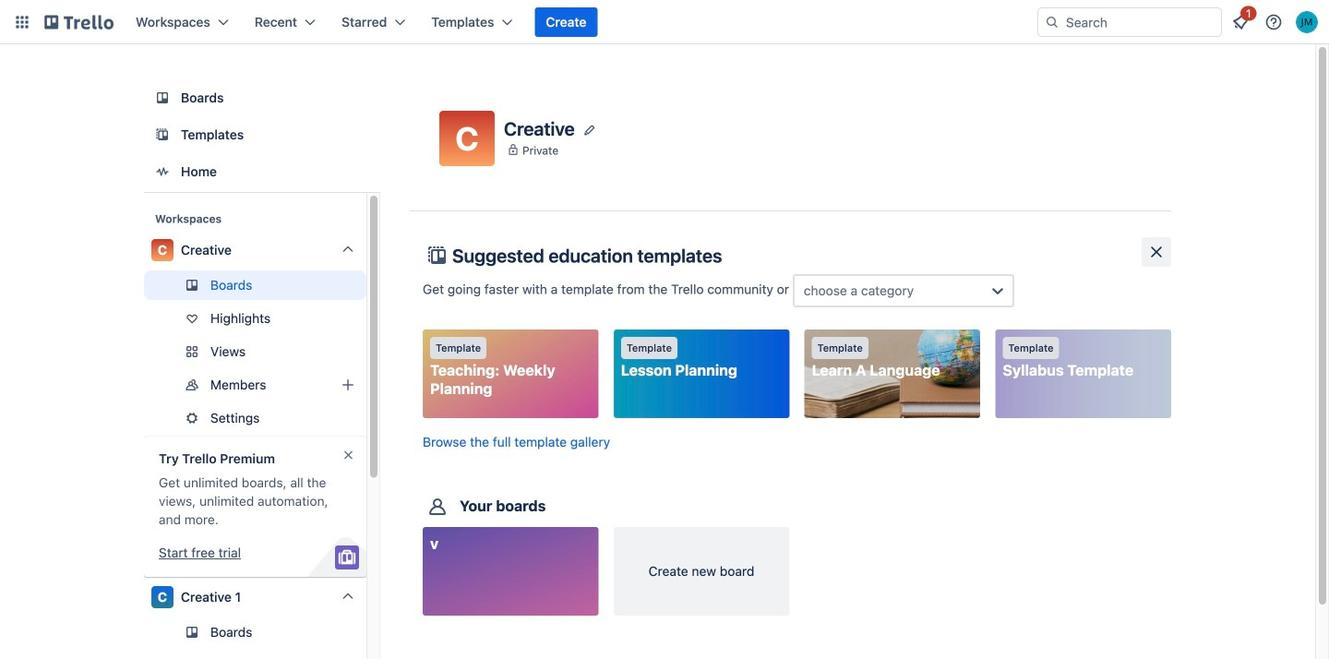 Task type: locate. For each thing, give the bounding box(es) containing it.
1 vertical spatial forward image
[[363, 374, 385, 396]]

2 vertical spatial forward image
[[363, 407, 385, 429]]

board image
[[151, 87, 174, 109]]

1 notification image
[[1230, 11, 1252, 33]]

template board image
[[151, 124, 174, 146]]

jeremy miller (jeremymiller198) image
[[1296, 11, 1318, 33]]

forward image
[[363, 341, 385, 363], [363, 374, 385, 396], [363, 407, 385, 429]]

0 vertical spatial forward image
[[363, 341, 385, 363]]



Task type: describe. For each thing, give the bounding box(es) containing it.
home image
[[151, 161, 174, 183]]

1 forward image from the top
[[363, 341, 385, 363]]

back to home image
[[44, 7, 114, 37]]

search image
[[1045, 15, 1060, 30]]

3 forward image from the top
[[363, 407, 385, 429]]

open information menu image
[[1265, 13, 1283, 31]]

Search field
[[1060, 9, 1221, 35]]

add image
[[337, 374, 359, 396]]

2 forward image from the top
[[363, 374, 385, 396]]

primary element
[[0, 0, 1329, 44]]



Task type: vqa. For each thing, say whether or not it's contained in the screenshot.
Add corresponding to add another list Button
no



